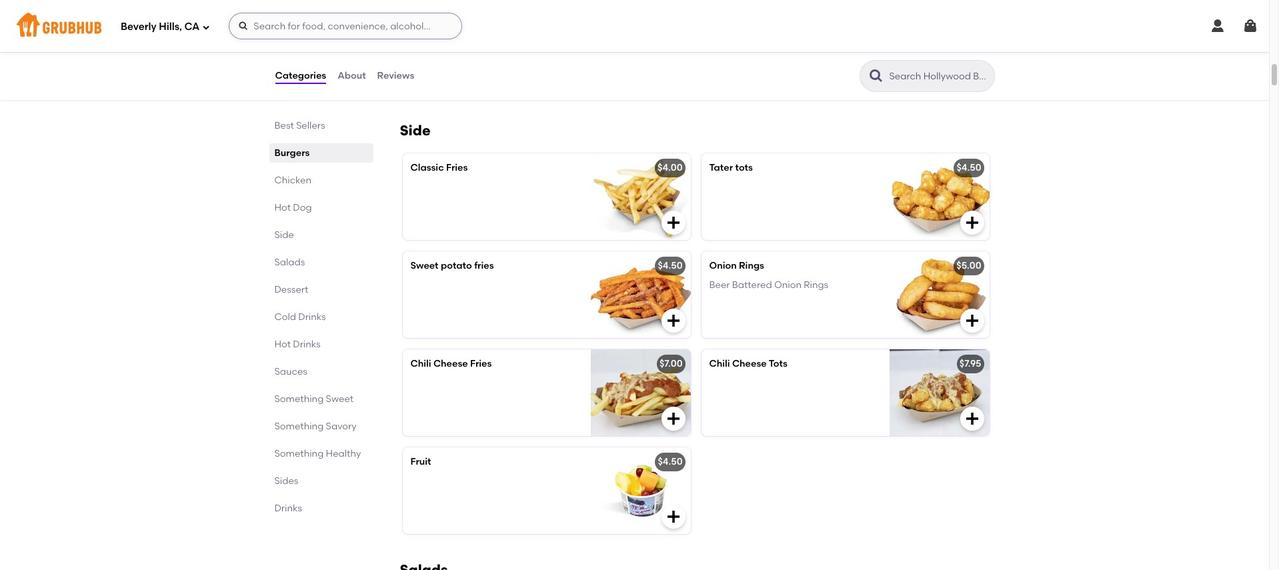 Task type: describe. For each thing, give the bounding box(es) containing it.
fruit
[[411, 456, 431, 468]]

fruit image
[[591, 448, 691, 534]]

0 horizontal spatial rings
[[739, 260, 764, 272]]

$7.95
[[960, 358, 981, 370]]

tots
[[735, 162, 753, 174]]

slaw dog image
[[591, 8, 691, 95]]

classic
[[411, 162, 444, 174]]

classic fries
[[411, 162, 468, 174]]

topped
[[411, 36, 445, 47]]

reviews button
[[377, 52, 415, 100]]

with
[[447, 36, 466, 47]]

burgers tab
[[274, 146, 368, 160]]

drinks for cold drinks
[[298, 311, 326, 323]]

best sellers tab
[[274, 119, 368, 133]]

1 vertical spatial rings
[[804, 279, 828, 291]]

$7.00
[[660, 358, 683, 370]]

classic fries image
[[591, 154, 691, 240]]

something for something savory
[[274, 421, 324, 432]]

hot drinks tab
[[274, 337, 368, 351]]

hills,
[[159, 20, 182, 32]]

cheese for tots
[[732, 358, 767, 370]]

slaw
[[411, 17, 432, 28]]

sides
[[274, 476, 298, 487]]

Search for food, convenience, alcohol... search field
[[229, 13, 462, 39]]

savory
[[326, 421, 357, 432]]

onion rings
[[709, 260, 764, 272]]

0 vertical spatial onion
[[709, 260, 737, 272]]

salads
[[274, 257, 305, 268]]

$4.00
[[658, 162, 683, 174]]

beverly hills, ca
[[121, 20, 200, 32]]

reviews
[[377, 70, 414, 81]]

best
[[274, 120, 294, 131]]

chili for chili cheese tots
[[709, 358, 730, 370]]

something sweet tab
[[274, 392, 368, 406]]

1 vertical spatial fries
[[470, 358, 492, 370]]

0 vertical spatial side
[[400, 122, 431, 139]]

cold drinks
[[274, 311, 326, 323]]

sellers
[[296, 120, 325, 131]]

$4.50 for tots
[[957, 162, 981, 174]]

beer
[[709, 279, 730, 291]]

chili cheese tots
[[709, 358, 788, 370]]

tater tots
[[709, 162, 753, 174]]

something sweet
[[274, 394, 354, 405]]

chili cheese fries
[[411, 358, 492, 370]]

onion rings image
[[889, 252, 989, 338]]

tater tots image
[[889, 154, 989, 240]]

side tab
[[274, 228, 368, 242]]

potato
[[441, 260, 472, 272]]

about button
[[337, 52, 367, 100]]

$5.00
[[957, 260, 981, 272]]

chicken tab
[[274, 173, 368, 187]]

0 vertical spatial sweet
[[411, 260, 439, 272]]

chicken
[[274, 175, 312, 186]]



Task type: vqa. For each thing, say whether or not it's contained in the screenshot.
Dog in tab
yes



Task type: locate. For each thing, give the bounding box(es) containing it.
1 something from the top
[[274, 394, 324, 405]]

0 vertical spatial hot
[[274, 202, 291, 213]]

dog inside tab
[[293, 202, 312, 213]]

burgers
[[274, 147, 310, 159]]

sides tab
[[274, 474, 368, 488]]

1 horizontal spatial side
[[400, 122, 431, 139]]

1 chili from the left
[[411, 358, 431, 370]]

1 hot from the top
[[274, 202, 291, 213]]

1 horizontal spatial cheese
[[732, 358, 767, 370]]

tater
[[709, 162, 733, 174]]

sauces tab
[[274, 365, 368, 379]]

0 horizontal spatial dog
[[293, 202, 312, 213]]

svg image down the $7.95
[[964, 411, 980, 427]]

2 hot from the top
[[274, 339, 291, 350]]

$4.50 for potato
[[658, 260, 683, 272]]

0 horizontal spatial sweet
[[326, 394, 354, 405]]

chili
[[411, 358, 431, 370], [709, 358, 730, 370]]

drinks tab
[[274, 502, 368, 516]]

1 horizontal spatial rings
[[804, 279, 828, 291]]

cheese
[[433, 358, 468, 370], [732, 358, 767, 370]]

0 horizontal spatial cheese
[[433, 358, 468, 370]]

0 vertical spatial drinks
[[298, 311, 326, 323]]

svg image for $5.00
[[964, 313, 980, 329]]

something for something sweet
[[274, 394, 324, 405]]

something down sauces
[[274, 394, 324, 405]]

slaw dog
[[411, 17, 454, 28]]

1 horizontal spatial sweet
[[411, 260, 439, 272]]

dog
[[435, 17, 454, 28], [293, 202, 312, 213]]

something up sides
[[274, 448, 324, 460]]

side
[[400, 122, 431, 139], [274, 229, 294, 241]]

2 vertical spatial drinks
[[274, 503, 302, 514]]

categories button
[[274, 52, 327, 100]]

beverly
[[121, 20, 156, 32]]

something for something healthy
[[274, 448, 324, 460]]

svg image down "$4.00"
[[665, 215, 681, 231]]

rings
[[739, 260, 764, 272], [804, 279, 828, 291]]

3 something from the top
[[274, 448, 324, 460]]

svg image
[[238, 21, 249, 31], [665, 215, 681, 231], [964, 313, 980, 329], [964, 411, 980, 427]]

hot
[[274, 202, 291, 213], [274, 339, 291, 350]]

1 vertical spatial dog
[[293, 202, 312, 213]]

0 horizontal spatial side
[[274, 229, 294, 241]]

something healthy
[[274, 448, 361, 460]]

something healthy tab
[[274, 447, 368, 461]]

drinks right 'cold'
[[298, 311, 326, 323]]

onion up beer
[[709, 260, 737, 272]]

sweet
[[411, 260, 439, 272], [326, 394, 354, 405]]

0 horizontal spatial onion
[[709, 260, 737, 272]]

rings right battered at the right of the page
[[804, 279, 828, 291]]

1 cheese from the left
[[433, 358, 468, 370]]

beer battered onion rings
[[709, 279, 828, 291]]

drinks down sides
[[274, 503, 302, 514]]

salads tab
[[274, 255, 368, 269]]

dog for hot dog
[[293, 202, 312, 213]]

1 horizontal spatial chili
[[709, 358, 730, 370]]

sauces
[[274, 366, 307, 378]]

1 vertical spatial hot
[[274, 339, 291, 350]]

hot dog tab
[[274, 201, 368, 215]]

hot dog
[[274, 202, 312, 213]]

1 horizontal spatial dog
[[435, 17, 454, 28]]

chili cheese tots image
[[889, 350, 989, 436]]

chili cheese fries image
[[591, 350, 691, 436]]

1 vertical spatial side
[[274, 229, 294, 241]]

best sellers
[[274, 120, 325, 131]]

Search Hollywood Burger  search field
[[888, 70, 990, 83]]

1 vertical spatial drinks
[[293, 339, 321, 350]]

main navigation navigation
[[0, 0, 1269, 52]]

sweet potato fries image
[[591, 252, 691, 338]]

2 something from the top
[[274, 421, 324, 432]]

0 horizontal spatial chili
[[411, 358, 431, 370]]

something savory
[[274, 421, 357, 432]]

svg image right ca
[[238, 21, 249, 31]]

svg image inside main navigation navigation
[[238, 21, 249, 31]]

0 vertical spatial $4.50
[[957, 162, 981, 174]]

0 vertical spatial fries
[[446, 162, 468, 174]]

sweet up the savory on the bottom left
[[326, 394, 354, 405]]

drinks for hot drinks
[[293, 339, 321, 350]]

cold drinks tab
[[274, 310, 368, 324]]

1 vertical spatial sweet
[[326, 394, 354, 405]]

drinks inside "tab"
[[298, 311, 326, 323]]

svg image up the $7.95
[[964, 313, 980, 329]]

1 horizontal spatial fries
[[470, 358, 492, 370]]

onion right battered at the right of the page
[[774, 279, 802, 291]]

svg image
[[1210, 18, 1226, 34], [1243, 18, 1259, 34], [202, 23, 210, 31], [964, 215, 980, 231], [665, 313, 681, 329], [665, 411, 681, 427], [665, 509, 681, 525]]

2 cheese from the left
[[732, 358, 767, 370]]

0 vertical spatial rings
[[739, 260, 764, 272]]

side up salads
[[274, 229, 294, 241]]

dog up with
[[435, 17, 454, 28]]

dessert
[[274, 284, 308, 295]]

sweet inside tab
[[326, 394, 354, 405]]

ca
[[184, 20, 200, 32]]

categories
[[275, 70, 326, 81]]

about
[[338, 70, 366, 81]]

dog down chicken
[[293, 202, 312, 213]]

2 vertical spatial $4.50
[[658, 456, 683, 468]]

rings up battered at the right of the page
[[739, 260, 764, 272]]

2 vertical spatial something
[[274, 448, 324, 460]]

healthy
[[326, 448, 361, 460]]

0 vertical spatial dog
[[435, 17, 454, 28]]

topped with spicy slaw
[[411, 36, 514, 47]]

side up classic on the left top of the page
[[400, 122, 431, 139]]

svg image for $7.95
[[964, 411, 980, 427]]

svg image for $4.00
[[665, 215, 681, 231]]

battered
[[732, 279, 772, 291]]

1 vertical spatial onion
[[774, 279, 802, 291]]

slaw
[[494, 36, 514, 47]]

search icon image
[[868, 68, 884, 84]]

onion
[[709, 260, 737, 272], [774, 279, 802, 291]]

something savory tab
[[274, 420, 368, 434]]

drinks
[[298, 311, 326, 323], [293, 339, 321, 350], [274, 503, 302, 514]]

side inside tab
[[274, 229, 294, 241]]

1 horizontal spatial onion
[[774, 279, 802, 291]]

0 vertical spatial something
[[274, 394, 324, 405]]

sweet potato fries
[[411, 260, 494, 272]]

1 vertical spatial something
[[274, 421, 324, 432]]

sweet left potato
[[411, 260, 439, 272]]

dessert tab
[[274, 283, 368, 297]]

spicy
[[468, 36, 492, 47]]

hot for hot drinks
[[274, 339, 291, 350]]

0 horizontal spatial fries
[[446, 162, 468, 174]]

dog for slaw dog
[[435, 17, 454, 28]]

hot down 'cold'
[[274, 339, 291, 350]]

hot for hot dog
[[274, 202, 291, 213]]

cheese for fries
[[433, 358, 468, 370]]

something
[[274, 394, 324, 405], [274, 421, 324, 432], [274, 448, 324, 460]]

hot down chicken
[[274, 202, 291, 213]]

drinks down cold drinks
[[293, 339, 321, 350]]

2 chili from the left
[[709, 358, 730, 370]]

cold
[[274, 311, 296, 323]]

fries
[[474, 260, 494, 272]]

hot drinks
[[274, 339, 321, 350]]

fries
[[446, 162, 468, 174], [470, 358, 492, 370]]

1 vertical spatial $4.50
[[658, 260, 683, 272]]

$4.50
[[957, 162, 981, 174], [658, 260, 683, 272], [658, 456, 683, 468]]

chili for chili cheese fries
[[411, 358, 431, 370]]

tots
[[769, 358, 788, 370]]

something down something sweet
[[274, 421, 324, 432]]



